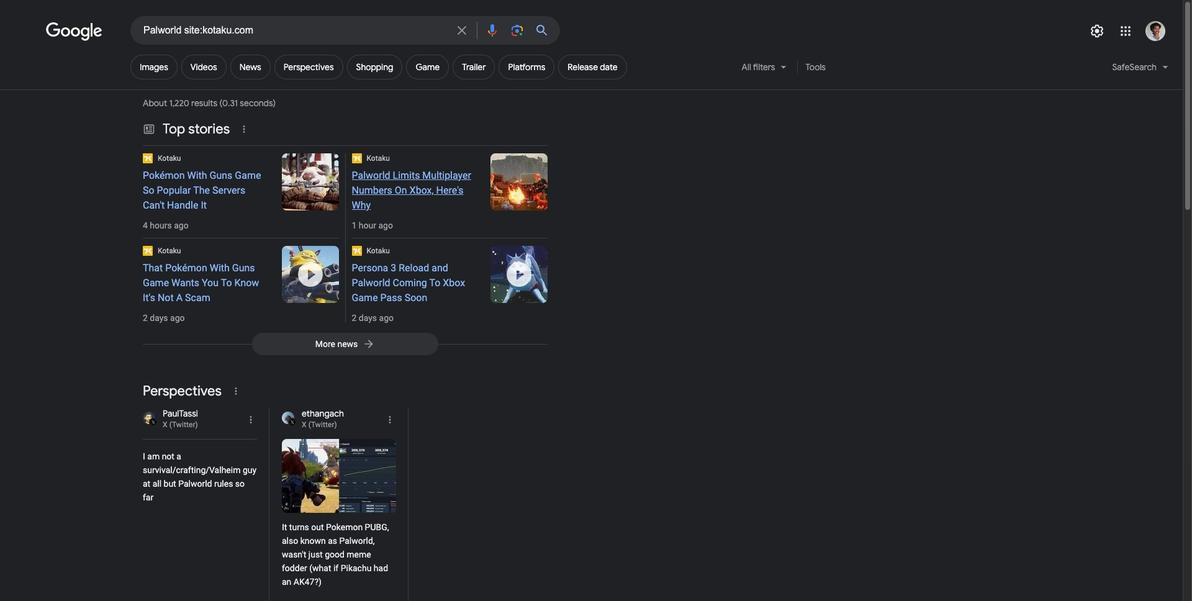 Task type: vqa. For each thing, say whether or not it's contained in the screenshot.
About this result Element
yes



Task type: locate. For each thing, give the bounding box(es) containing it.
None search field
[[0, 16, 560, 45]]

about this result element
[[245, 414, 256, 425], [384, 414, 396, 425]]

about this result image
[[245, 414, 256, 425]]

0 horizontal spatial about this result element
[[245, 414, 256, 425]]

heading
[[143, 168, 269, 213], [352, 168, 478, 213], [143, 261, 269, 306], [352, 261, 478, 306]]

2 about this result element from the left
[[384, 414, 396, 425]]

1 about this result element from the left
[[245, 414, 256, 425]]

google image
[[46, 22, 103, 41]]

Search search field
[[143, 24, 447, 39]]

search by image image
[[510, 23, 525, 38]]

1 horizontal spatial about this result element
[[384, 414, 396, 425]]

list
[[140, 407, 409, 601]]

about this result image
[[384, 414, 396, 425]]



Task type: describe. For each thing, give the bounding box(es) containing it.
search by voice image
[[485, 23, 500, 38]]



